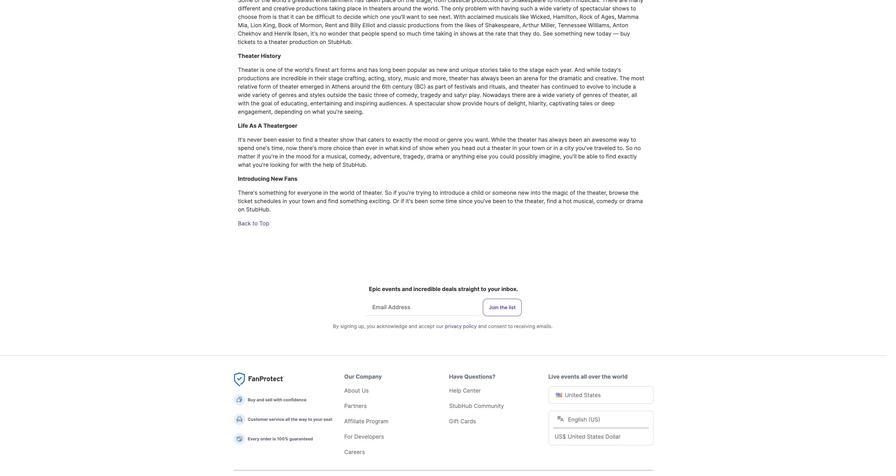 Task type: vqa. For each thing, say whether or not it's contained in the screenshot.
"apply"
no



Task type: describe. For each thing, give the bounding box(es) containing it.
they
[[520, 30, 531, 37]]

buy
[[620, 30, 630, 37]]

all inside theater is one of the world's finest art forms and has long been popular as new and unique stories take to the stage each year. and while today's productions are incredible in their stage crafting, acting, story, music and more, theater has always been an arena for the dramatic and creative. the most relative form of theater emerged in athens around the 6th century (bc) as part of festivals and rituals, and theater has continued to evolve to include a wide variety of genres and styles outside the basic three of comedy, tragedy and satyr play. nowadays there are a wide variety of genres of theater, all with the goal of educating, entertaining and inspiring audiences. a spectacular show provide hours of delight, hilarity, captivating tales or deep engagement, depending on what you're seeing.
[[631, 92, 637, 99]]

you're inside there's something for everyone in the world of theater. so if you're trying to introduce a child or someone new into the magic of the theater, browse the ticket schedules in your town and find something exciting. or if it's been some time since you've been to the theater, find a hot musical, comedy or drama on stubhub.
[[398, 190, 414, 197]]

problem
[[465, 5, 487, 12]]

choose
[[238, 13, 257, 20]]

you're down "one's"
[[262, 153, 278, 160]]

with inside some of the world's greatest entertainment has taken place on the stage, from classical productions of shakespeare to modern musicals. there are many different and creative productions taking place in theaters around the world. the only problem with having such a wide variety of spectacular shows to choose from is that it can be difficult to decide which one you'll want to see next. with acclaimed musicals like wicked, hamilton, rock of ages, mamma mia, lion king, book of mormon, rent and billy elliot and classic productions from the likes of shakespeare, arthur miller, tennessee williams, anton chekhov and henrik ibsen, it's no wonder that people spend so much time taking in shows at the rate that they do. see something new today — buy tickets to a theater production on stubhub.
[[488, 5, 500, 12]]

0 horizontal spatial taking
[[329, 5, 346, 12]]

2 genres from the left
[[583, 92, 601, 99]]

a left hot
[[558, 198, 562, 205]]

include
[[612, 83, 631, 90]]

theater inside some of the world's greatest entertainment has taken place on the stage, from classical productions of shakespeare to modern musicals. there are many different and creative productions taking place in theaters around the world. the only problem with having such a wide variety of spectacular shows to choose from is that it can be difficult to decide which one you'll want to see next. with acclaimed musicals like wicked, hamilton, rock of ages, mamma mia, lion king, book of mormon, rent and billy elliot and classic productions from the likes of shakespeare, arthur miller, tennessee williams, anton chekhov and henrik ibsen, it's no wonder that people spend so much time taking in shows at the rate that they do. see something new today — buy tickets to a theater production on stubhub.
[[269, 38, 288, 45]]

the down 'now'
[[286, 153, 294, 160]]

one inside some of the world's greatest entertainment has taken place on the stage, from classical productions of shakespeare to modern musicals. there are many different and creative productions taking place in theaters around the world. the only problem with having such a wide variety of spectacular shows to choose from is that it can be difficult to decide which one you'll want to see next. with acclaimed musicals like wicked, hamilton, rock of ages, mamma mia, lion king, book of mormon, rent and billy elliot and classic productions from the likes of shakespeare, arthur miller, tennessee williams, anton chekhov and henrik ibsen, it's no wonder that people spend so much time taking in shows at the rate that they do. see something new today — buy tickets to a theater production on stubhub.
[[380, 13, 390, 20]]

hours
[[484, 100, 499, 107]]

to up 'now'
[[296, 136, 301, 143]]

each
[[546, 66, 559, 73]]

time,
[[271, 145, 285, 152]]

story,
[[388, 75, 403, 82]]

theater up the educating,
[[280, 83, 299, 90]]

different
[[238, 5, 261, 12]]

town inside there's something for everyone in the world of theater. so if you're trying to introduce a child or someone new into the magic of the theater, browse the ticket schedules in your town and find something exciting. or if it's been some time since you've been to the theater, find a hot musical, comedy or drama on stubhub.
[[302, 198, 315, 205]]

an inside it's never been easier to find a theater show that caters to exactly the mood or genre you want. while the theater has always been an awesome way to spend one's time, now there's more choice than ever in what kind of show when you head out a theater in your town or in a city you've traveled to. so no matter if you're in the mood for a musical, comedy, adventure, tragedy, drama or anything else you could possibly imagine, you'll be able to find exactly what you're looking for with the help of stubhub.
[[584, 136, 590, 143]]

to up some
[[433, 190, 438, 197]]

spend inside some of the world's greatest entertainment has taken place on the stage, from classical productions of shakespeare to modern musicals. there are many different and creative productions taking place in theaters around the world. the only problem with having such a wide variety of spectacular shows to choose from is that it can be difficult to decide which one you'll want to see next. with acclaimed musicals like wicked, hamilton, rock of ages, mamma mia, lion king, book of mormon, rent and billy elliot and classic productions from the likes of shakespeare, arthur miller, tennessee williams, anton chekhov and henrik ibsen, it's no wonder that people spend so much time taking in shows at the rate that they do. see something new today — buy tickets to a theater production on stubhub.
[[381, 30, 397, 37]]

1 horizontal spatial place
[[382, 0, 396, 3]]

have
[[449, 374, 463, 381]]

live events all over the world
[[549, 374, 628, 381]]

the right while
[[507, 136, 516, 143]]

matter
[[238, 153, 255, 160]]

events for all
[[561, 374, 580, 381]]

in right ever
[[379, 145, 384, 152]]

your left seat
[[313, 418, 323, 423]]

can
[[296, 13, 305, 20]]

the up arena
[[519, 66, 528, 73]]

tickets
[[238, 38, 256, 45]]

us$
[[555, 434, 566, 441]]

form
[[259, 83, 271, 90]]

and down part
[[443, 92, 452, 99]]

0 vertical spatial mood
[[424, 136, 439, 143]]

been up story,
[[393, 66, 406, 73]]

comedy, inside theater is one of the world's finest art forms and has long been popular as new and unique stories take to the stage each year. and while today's productions are incredible in their stage crafting, acting, story, music and more, theater has always been an arena for the dramatic and creative. the most relative form of theater emerged in athens around the 6th century (bc) as part of festivals and rituals, and theater has continued to evolve to include a wide variety of genres and styles outside the basic three of comedy, tragedy and satyr play. nowadays there are a wide variety of genres of theater, all with the goal of educating, entertaining and inspiring audiences. a spectacular show provide hours of delight, hilarity, captivating tales or deep engagement, depending on what you're seeing.
[[396, 92, 419, 99]]

1 vertical spatial something
[[259, 190, 287, 197]]

the up want
[[413, 5, 422, 12]]

and down king,
[[263, 30, 273, 37]]

acclaimed
[[467, 13, 494, 20]]

to left see
[[421, 13, 426, 20]]

outside
[[327, 92, 347, 99]]

take
[[499, 66, 511, 73]]

theater for theater is one of the world's finest art forms and has long been popular as new and unique stories take to the stage each year. and while today's productions are incredible in their stage crafting, acting, story, music and more, theater has always been an arena for the dramatic and creative. the most relative form of theater emerged in athens around the 6th century (bc) as part of festivals and rituals, and theater has continued to evolve to include a wide variety of genres and styles outside the basic three of comedy, tragedy and satyr play. nowadays there are a wide variety of genres of theater, all with the goal of educating, entertaining and inspiring audiences. a spectacular show provide hours of delight, hilarity, captivating tales or deep engagement, depending on what you're seeing.
[[238, 66, 259, 73]]

dramatic
[[559, 75, 582, 82]]

captivating
[[549, 100, 579, 107]]

so inside there's something for everyone in the world of theater. so if you're trying to introduce a child or someone new into the magic of the theater, browse the ticket schedules in your town and find something exciting. or if it's been some time since you've been to the theater, find a hot musical, comedy or drama on stubhub.
[[385, 190, 392, 197]]

to left the 'modern'
[[547, 0, 553, 3]]

wide down relative
[[238, 92, 251, 99]]

musical, inside there's something for everyone in the world of theater. so if you're trying to introduce a child or someone new into the magic of the theater, browse the ticket schedules in your town and find something exciting. or if it's been some time since you've been to the theater, find a hot musical, comedy or drama on stubhub.
[[573, 198, 595, 205]]

book
[[278, 22, 292, 29]]

provide
[[463, 100, 482, 107]]

way inside it's never been easier to find a theater show that caters to exactly the mood or genre you want. while the theater has always been an awesome way to spend one's time, now there's more choice than ever in what kind of show when you head out a theater in your town or in a city you've traveled to. so no matter if you're in the mood for a musical, comedy, adventure, tragedy, drama or anything else you could possibly imagine, you'll be able to find exactly what you're looking for with the help of stubhub.
[[619, 136, 629, 143]]

magic
[[553, 190, 568, 197]]

some
[[238, 0, 253, 3]]

if inside it's never been easier to find a theater show that caters to exactly the mood or genre you want. while the theater has always been an awesome way to spend one's time, now there's more choice than ever in what kind of show when you head out a theater in your town or in a city you've traveled to. so no matter if you're in the mood for a musical, comedy, adventure, tragedy, drama or anything else you could possibly imagine, you'll be able to find exactly what you're looking for with the help of stubhub.
[[257, 153, 260, 160]]

to inside back to top button
[[253, 220, 258, 227]]

in right 'schedules'
[[283, 198, 287, 205]]

greatest
[[292, 0, 314, 3]]

the right over
[[602, 374, 611, 381]]

0 vertical spatial from
[[434, 0, 446, 3]]

our
[[436, 324, 444, 330]]

and left unique
[[449, 66, 459, 73]]

in up looking
[[280, 153, 284, 160]]

satyr
[[454, 92, 467, 99]]

or down the when at the top
[[445, 153, 450, 160]]

rate
[[496, 30, 506, 37]]

your inside there's something for everyone in the world of theater. so if you're trying to introduce a child or someone new into the magic of the theater, browse the ticket schedules in your town and find something exciting. or if it's been some time since you've been to the theater, find a hot musical, comedy or drama on stubhub.
[[289, 198, 301, 205]]

in down with
[[454, 30, 458, 37]]

our company
[[344, 374, 382, 381]]

join the list
[[489, 305, 516, 311]]

on inside theater is one of the world's finest art forms and has long been popular as new and unique stories take to the stage each year. and while today's productions are incredible in their stage crafting, acting, story, music and more, theater has always been an arena for the dramatic and creative. the most relative form of theater emerged in athens around the 6th century (bc) as part of festivals and rituals, and theater has continued to evolve to include a wide variety of genres and styles outside the basic three of comedy, tragedy and satyr play. nowadays there are a wide variety of genres of theater, all with the goal of educating, entertaining and inspiring audiences. a spectacular show provide hours of delight, hilarity, captivating tales or deep engagement, depending on what you're seeing.
[[304, 108, 311, 115]]

productions down see
[[408, 22, 439, 29]]

play.
[[469, 92, 481, 99]]

of up williams,
[[594, 13, 600, 20]]

for up the fans
[[291, 162, 298, 169]]

forms
[[340, 66, 356, 73]]

of left theater.
[[356, 190, 361, 197]]

goal
[[261, 100, 272, 107]]

always inside it's never been easier to find a theater show that caters to exactly the mood or genre you want. while the theater has always been an awesome way to spend one's time, now there's more choice than ever in what kind of show when you head out a theater in your town or in a city you've traveled to. so no matter if you're in the mood for a musical, comedy, adventure, tragedy, drama or anything else you could possibly imagine, you'll be able to find exactly what you're looking for with the help of stubhub.
[[549, 136, 567, 143]]

show inside theater is one of the world's finest art forms and has long been popular as new and unique stories take to the stage each year. and while today's productions are incredible in their stage crafting, acting, story, music and more, theater has always been an arena for the dramatic and creative. the most relative form of theater emerged in athens around the 6th century (bc) as part of festivals and rituals, and theater has continued to evolve to include a wide variety of genres and styles outside the basic three of comedy, tragedy and satyr play. nowadays there are a wide variety of genres of theater, all with the goal of educating, entertaining and inspiring audiences. a spectacular show provide hours of delight, hilarity, captivating tales or deep engagement, depending on what you're seeing.
[[447, 100, 461, 107]]

decide
[[343, 13, 361, 20]]

2 horizontal spatial if
[[401, 198, 404, 205]]

1 vertical spatial mood
[[296, 153, 311, 160]]

english (us)
[[568, 417, 600, 424]]

stubhub
[[449, 403, 472, 410]]

has down unique
[[470, 75, 479, 82]]

a right out
[[487, 145, 490, 152]]

help center
[[449, 388, 481, 395]]

world.
[[423, 5, 439, 12]]

or up the when at the top
[[440, 136, 446, 143]]

engagement,
[[238, 108, 273, 115]]

a up hilarity, at the right top of page
[[537, 92, 541, 99]]

king,
[[263, 22, 277, 29]]

looking
[[270, 162, 289, 169]]

entertainment
[[316, 0, 353, 3]]

0 horizontal spatial show
[[340, 136, 354, 143]]

much
[[407, 30, 421, 37]]

than
[[352, 145, 364, 152]]

unique
[[461, 66, 478, 73]]

variety inside some of the world's greatest entertainment has taken place on the stage, from classical productions of shakespeare to modern musicals. there are many different and creative productions taking place in theaters around the world. the only problem with having such a wide variety of spectacular shows to choose from is that it can be difficult to decide which one you'll want to see next. with acclaimed musicals like wicked, hamilton, rock of ages, mamma mia, lion king, book of mormon, rent and billy elliot and classic productions from the likes of shakespeare, arthur miller, tennessee williams, anton chekhov and henrik ibsen, it's no wonder that people spend so much time taking in shows at the rate that they do. see something new today — buy tickets to a theater production on stubhub.
[[553, 5, 571, 12]]

educating,
[[281, 100, 309, 107]]

like
[[520, 13, 529, 20]]

or up imagine,
[[547, 145, 552, 152]]

has down each
[[541, 83, 550, 90]]

of up goal
[[272, 92, 277, 99]]

basic
[[358, 92, 372, 99]]

and down while
[[584, 75, 594, 82]]

1 vertical spatial incredible
[[413, 286, 441, 293]]

audiences.
[[379, 100, 408, 107]]

you down genre
[[451, 145, 461, 152]]

privacy
[[445, 324, 462, 330]]

of up hot
[[570, 190, 575, 197]]

and right elliot at the top
[[377, 22, 387, 29]]

one's
[[256, 145, 270, 152]]

new inside there's something for everyone in the world of theater. so if you're trying to introduce a child or someone new into the magic of the theater, browse the ticket schedules in your town and find something exciting. or if it's been some time since you've been to the theater, find a hot musical, comedy or drama on stubhub.
[[518, 190, 529, 197]]

a up since
[[466, 190, 470, 197]]

in up which
[[363, 5, 368, 12]]

at
[[479, 30, 484, 37]]

around inside theater is one of the world's finest art forms and has long been popular as new and unique stories take to the stage each year. and while today's productions are incredible in their stage crafting, acting, story, music and more, theater has always been an arena for the dramatic and creative. the most relative form of theater emerged in athens around the 6th century (bc) as part of festivals and rituals, and theater has continued to evolve to include a wide variety of genres and styles outside the basic three of comedy, tragedy and satyr play. nowadays there are a wide variety of genres of theater, all with the goal of educating, entertaining and inspiring audiences. a spectacular show provide hours of delight, hilarity, captivating tales or deep engagement, depending on what you're seeing.
[[352, 83, 370, 90]]

browse
[[609, 190, 629, 197]]

emails.
[[537, 324, 553, 330]]

and up email address email field
[[402, 286, 412, 293]]

do.
[[533, 30, 541, 37]]

incredible inside theater is one of the world's finest art forms and has long been popular as new and unique stories take to the stage each year. and while today's productions are incredible in their stage crafting, acting, story, music and more, theater has always been an arena for the dramatic and creative. the most relative form of theater emerged in athens around the 6th century (bc) as part of festivals and rituals, and theater has continued to evolve to include a wide variety of genres and styles outside the basic three of comedy, tragedy and satyr play. nowadays there are a wide variety of genres of theater, all with the goal of educating, entertaining and inspiring audiences. a spectacular show provide hours of delight, hilarity, captivating tales or deep engagement, depending on what you're seeing.
[[281, 75, 307, 82]]

2 vertical spatial something
[[340, 198, 368, 205]]

a down 'most'
[[633, 83, 636, 90]]

1 vertical spatial from
[[259, 13, 271, 20]]

1 horizontal spatial world
[[612, 374, 628, 381]]

likes
[[465, 22, 477, 29]]

a up there's
[[315, 136, 318, 143]]

1 horizontal spatial are
[[527, 92, 536, 99]]

shakespeare
[[512, 0, 546, 3]]

world's inside some of the world's greatest entertainment has taken place on the stage, from classical productions of shakespeare to modern musicals. there are many different and creative productions taking place in theaters around the world. the only problem with having such a wide variety of spectacular shows to choose from is that it can be difficult to decide which one you'll want to see next. with acclaimed musicals like wicked, hamilton, rock of ages, mamma mia, lion king, book of mormon, rent and billy elliot and classic productions from the likes of shakespeare, arthur miller, tennessee williams, anton chekhov and henrik ibsen, it's no wonder that people spend so much time taking in shows at the rate that they do. see something new today — buy tickets to a theater production on stubhub.
[[272, 0, 291, 3]]

drama inside it's never been easier to find a theater show that caters to exactly the mood or genre you want. while the theater has always been an awesome way to spend one's time, now there's more choice than ever in what kind of show when you head out a theater in your town or in a city you've traveled to. so no matter if you're in the mood for a musical, comedy, adventure, tragedy, drama or anything else you could possibly imagine, you'll be able to find exactly what you're looking for with the help of stubhub.
[[427, 153, 443, 160]]

having
[[501, 5, 519, 12]]

and up play.
[[478, 83, 488, 90]]

in down 'their'
[[325, 83, 330, 90]]

the up engagement,
[[251, 100, 259, 107]]

inbox.
[[501, 286, 518, 293]]

the left the basic
[[348, 92, 357, 99]]

the right into
[[542, 190, 551, 197]]

of up the audiences.
[[389, 92, 395, 99]]

on down rent at the top of page
[[320, 38, 326, 45]]

some
[[430, 198, 444, 205]]

spectacular inside theater is one of the world's finest art forms and has long been popular as new and unique stories take to the stage each year. and while today's productions are incredible in their stage crafting, acting, story, music and more, theater has always been an arena for the dramatic and creative. the most relative form of theater emerged in athens around the 6th century (bc) as part of festivals and rituals, and theater has continued to evolve to include a wide variety of genres and styles outside the basic three of comedy, tragedy and satyr play. nowadays there are a wide variety of genres of theater, all with the goal of educating, entertaining and inspiring audiences. a spectacular show provide hours of delight, hilarity, captivating tales or deep engagement, depending on what you're seeing.
[[415, 100, 445, 107]]

in up emerged
[[308, 75, 313, 82]]

1 vertical spatial a
[[258, 122, 262, 129]]

stubhub. inside some of the world's greatest entertainment has taken place on the stage, from classical productions of shakespeare to modern musicals. there are many different and creative productions taking place in theaters around the world. the only problem with having such a wide variety of spectacular shows to choose from is that it can be difficult to decide which one you'll want to see next. with acclaimed musicals like wicked, hamilton, rock of ages, mamma mia, lion king, book of mormon, rent and billy elliot and classic productions from the likes of shakespeare, arthur miller, tennessee williams, anton chekhov and henrik ibsen, it's no wonder that people spend so much time taking in shows at the rate that they do. see something new today — buy tickets to a theater production on stubhub.
[[328, 38, 353, 45]]

you've inside it's never been easier to find a theater show that caters to exactly the mood or genre you want. while the theater has always been an awesome way to spend one's time, now there's more choice than ever in what kind of show when you head out a theater in your town or in a city you've traveled to. so no matter if you're in the mood for a musical, comedy, adventure, tragedy, drama or anything else you could possibly imagine, you'll be able to find exactly what you're looking for with the help of stubhub.
[[576, 145, 593, 152]]

of right 'form'
[[273, 83, 278, 90]]

on left stage,
[[398, 0, 404, 3]]

to left evolve
[[580, 83, 585, 90]]

in right everyone
[[323, 190, 328, 197]]

stories
[[480, 66, 498, 73]]

back to top button
[[238, 220, 269, 228]]

stubhub. inside it's never been easier to find a theater show that caters to exactly the mood or genre you want. while the theater has always been an awesome way to spend one's time, now there's more choice than ever in what kind of show when you head out a theater in your town or in a city you've traveled to. so no matter if you're in the mood for a musical, comedy, adventure, tragedy, drama or anything else you could possibly imagine, you'll be able to find exactly what you're looking for with the help of stubhub.
[[343, 162, 367, 169]]

there's something for everyone in the world of theater. so if you're trying to introduce a child or someone new into the magic of the theater, browse the ticket schedules in your town and find something exciting. or if it's been some time since you've been to the theater, find a hot musical, comedy or drama on stubhub.
[[238, 190, 643, 213]]

2 vertical spatial show
[[419, 145, 433, 152]]

something inside some of the world's greatest entertainment has taken place on the stage, from classical productions of shakespeare to modern musicals. there are many different and creative productions taking place in theaters around the world. the only problem with having such a wide variety of spectacular shows to choose from is that it can be difficult to decide which one you'll want to see next. with acclaimed musicals like wicked, hamilton, rock of ages, mamma mia, lion king, book of mormon, rent and billy elliot and classic productions from the likes of shakespeare, arthur miller, tennessee williams, anton chekhov and henrik ibsen, it's no wonder that people spend so much time taking in shows at the rate that they do. see something new today — buy tickets to a theater production on stubhub.
[[555, 30, 582, 37]]

of down history
[[277, 66, 283, 73]]

1 vertical spatial way
[[299, 418, 307, 423]]

us$ united states dollar
[[555, 434, 621, 441]]

hilarity,
[[529, 100, 548, 107]]

1 vertical spatial shows
[[460, 30, 477, 37]]

town inside it's never been easier to find a theater show that caters to exactly the mood or genre you want. while the theater has always been an awesome way to spend one's time, now there's more choice than ever in what kind of show when you head out a theater in your town or in a city you've traveled to. so no matter if you're in the mood for a musical, comedy, adventure, tragedy, drama or anything else you could possibly imagine, you'll be able to find exactly what you're looking for with the help of stubhub.
[[532, 145, 545, 152]]

the down each
[[549, 75, 557, 82]]

2 vertical spatial from
[[441, 22, 453, 29]]

0 vertical spatial stage
[[530, 66, 544, 73]]

the left stage,
[[406, 0, 414, 3]]

1 vertical spatial stage
[[328, 75, 343, 82]]

and right policy
[[478, 324, 487, 330]]

what inside theater is one of the world's finest art forms and has long been popular as new and unique stories take to the stage each year. and while today's productions are incredible in their stage crafting, acting, story, music and more, theater has always been an arena for the dramatic and creative. the most relative form of theater emerged in athens around the 6th century (bc) as part of festivals and rituals, and theater has continued to evolve to include a wide variety of genres and styles outside the basic three of comedy, tragedy and satyr play. nowadays there are a wide variety of genres of theater, all with the goal of educating, entertaining and inspiring audiences. a spectacular show provide hours of delight, hilarity, captivating tales or deep engagement, depending on what you're seeing.
[[312, 108, 325, 115]]

has inside it's never been easier to find a theater show that caters to exactly the mood or genre you want. while the theater has always been an awesome way to spend one's time, now there's more choice than ever in what kind of show when you head out a theater in your town or in a city you've traveled to. so no matter if you're in the mood for a musical, comedy, adventure, tragedy, drama or anything else you could possibly imagine, you'll be able to find exactly what you're looking for with the help of stubhub.
[[538, 136, 548, 143]]

time inside some of the world's greatest entertainment has taken place on the stage, from classical productions of shakespeare to modern musicals. there are many different and creative productions taking place in theaters around the world. the only problem with having such a wide variety of spectacular shows to choose from is that it can be difficult to decide which one you'll want to see next. with acclaimed musicals like wicked, hamilton, rock of ages, mamma mia, lion king, book of mormon, rent and billy elliot and classic productions from the likes of shakespeare, arthur miller, tennessee williams, anton chekhov and henrik ibsen, it's no wonder that people spend so much time taking in shows at the rate that they do. see something new today — buy tickets to a theater production on stubhub.
[[423, 30, 434, 37]]

guaranteed
[[289, 437, 313, 442]]

chekhov
[[238, 30, 261, 37]]

tragedy,
[[403, 153, 425, 160]]

wide inside some of the world's greatest entertainment has taken place on the stage, from classical productions of shakespeare to modern musicals. there are many different and creative productions taking place in theaters around the world. the only problem with having such a wide variety of spectacular shows to choose from is that it can be difficult to decide which one you'll want to see next. with acclaimed musicals like wicked, hamilton, rock of ages, mamma mia, lion king, book of mormon, rent and billy elliot and classic productions from the likes of shakespeare, arthur miller, tennessee williams, anton chekhov and henrik ibsen, it's no wonder that people spend so much time taking in shows at the rate that they do. see something new today — buy tickets to a theater production on stubhub.
[[539, 5, 552, 12]]

been up "one's"
[[264, 136, 277, 143]]

theater up festivals
[[449, 75, 468, 82]]

1 horizontal spatial taking
[[436, 30, 452, 37]]

hamilton,
[[553, 13, 578, 20]]

1 horizontal spatial theater,
[[587, 190, 608, 197]]

to right straight
[[481, 286, 487, 293]]

new inside theater is one of the world's finest art forms and has long been popular as new and unique stories take to the stage each year. and while today's productions are incredible in their stage crafting, acting, story, music and more, theater has always been an arena for the dramatic and creative. the most relative form of theater emerged in athens around the 6th century (bc) as part of festivals and rituals, and theater has continued to evolve to include a wide variety of genres and styles outside the basic three of comedy, tragedy and satyr play. nowadays there are a wide variety of genres of theater, all with the goal of educating, entertaining and inspiring audiences. a spectacular show provide hours of delight, hilarity, captivating tales or deep engagement, depending on what you're seeing.
[[437, 66, 448, 73]]

the down production in the top of the page
[[284, 66, 293, 73]]

head
[[462, 145, 475, 152]]

more,
[[433, 75, 448, 82]]

to right awesome
[[631, 136, 636, 143]]

lion
[[251, 22, 262, 29]]

1 vertical spatial if
[[393, 190, 397, 197]]

theater for theater history
[[238, 52, 260, 59]]

or down browse
[[619, 198, 625, 205]]

to right "take"
[[512, 66, 518, 73]]

signing
[[340, 324, 357, 330]]

0 horizontal spatial are
[[271, 75, 279, 82]]

rituals,
[[489, 83, 507, 90]]

rock
[[580, 13, 593, 20]]

confidence
[[283, 398, 307, 403]]

drama inside there's something for everyone in the world of theater. so if you're trying to introduce a child or someone new into the magic of the theater, browse the ticket schedules in your town and find something exciting. or if it's been some time since you've been to the theater, find a hot musical, comedy or drama on stubhub.
[[626, 198, 643, 205]]

1 vertical spatial states
[[587, 434, 604, 441]]

and inside there's something for everyone in the world of theater. so if you're trying to introduce a child or someone new into the magic of the theater, browse the ticket schedules in your town and find something exciting. or if it's been some time since you've been to the theater, find a hot musical, comedy or drama on stubhub.
[[317, 198, 327, 205]]

see
[[543, 30, 553, 37]]

0 horizontal spatial exactly
[[393, 136, 412, 143]]

of up tales
[[576, 92, 581, 99]]

musical, inside it's never been easier to find a theater show that caters to exactly the mood or genre you want. while the theater has always been an awesome way to spend one's time, now there's more choice than ever in what kind of show when you head out a theater in your town or in a city you've traveled to. so no matter if you're in the mood for a musical, comedy, adventure, tragedy, drama or anything else you could possibly imagine, you'll be able to find exactly what you're looking for with the help of stubhub.
[[326, 153, 348, 160]]

a down more
[[321, 153, 325, 160]]

and left sell at the left of page
[[257, 398, 264, 403]]

0 horizontal spatial place
[[347, 5, 361, 12]]

into
[[531, 190, 541, 197]]

the left help
[[313, 162, 321, 169]]

to down traveled
[[599, 153, 605, 160]]

production
[[289, 38, 318, 45]]

by
[[333, 324, 339, 330]]

variety down 'form'
[[252, 92, 270, 99]]

productions down greatest
[[296, 5, 328, 12]]

been up city
[[569, 136, 582, 143]]

comedy
[[597, 198, 618, 205]]

for inside there's something for everyone in the world of theater. so if you're trying to introduce a child or someone new into the magic of the theater, browse the ticket schedules in your town and find something exciting. or if it's been some time since you've been to the theater, find a hot musical, comedy or drama on stubhub.
[[288, 190, 296, 197]]

always inside theater is one of the world's finest art forms and has long been popular as new and unique stories take to the stage each year. and while today's productions are incredible in their stage crafting, acting, story, music and more, theater has always been an arena for the dramatic and creative. the most relative form of theater emerged in athens around the 6th century (bc) as part of festivals and rituals, and theater has continued to evolve to include a wide variety of genres and styles outside the basic three of comedy, tragedy and satyr play. nowadays there are a wide variety of genres of theater, all with the goal of educating, entertaining and inspiring audiences. a spectacular show provide hours of delight, hilarity, captivating tales or deep engagement, depending on what you're seeing.
[[481, 75, 499, 82]]

all for live events all over the world
[[581, 374, 587, 381]]

of up tragedy,
[[412, 145, 418, 152]]

about us link
[[344, 388, 369, 395]]

there
[[512, 92, 526, 99]]

you right else
[[489, 153, 498, 160]]

1 horizontal spatial shows
[[612, 5, 629, 12]]

(bc)
[[414, 83, 426, 90]]

child
[[471, 190, 484, 197]]

styles
[[310, 92, 325, 99]]

that down creative
[[278, 13, 289, 20]]

of down the "nowadays"
[[500, 100, 506, 107]]



Task type: locate. For each thing, give the bounding box(es) containing it.
of down the 'modern'
[[573, 5, 578, 12]]

0 horizontal spatial a
[[258, 122, 262, 129]]

that inside it's never been easier to find a theater show that caters to exactly the mood or genre you want. while the theater has always been an awesome way to spend one's time, now there's more choice than ever in what kind of show when you head out a theater in your town or in a city you've traveled to. so no matter if you're in the mood for a musical, comedy, adventure, tragedy, drama or anything else you could possibly imagine, you'll be able to find exactly what you're looking for with the help of stubhub.
[[356, 136, 366, 143]]

a inside theater is one of the world's finest art forms and has long been popular as new and unique stories take to the stage each year. and while today's productions are incredible in their stage crafting, acting, story, music and more, theater has always been an arena for the dramatic and creative. the most relative form of theater emerged in athens around the 6th century (bc) as part of festivals and rituals, and theater has continued to evolve to include a wide variety of genres and styles outside the basic three of comedy, tragedy and satyr play. nowadays there are a wide variety of genres of theater, all with the goal of educating, entertaining and inspiring audiences. a spectacular show provide hours of delight, hilarity, captivating tales or deep engagement, depending on what you're seeing.
[[409, 100, 413, 107]]

0 vertical spatial you've
[[576, 145, 593, 152]]

2 theater from the top
[[238, 66, 259, 73]]

1 horizontal spatial spend
[[381, 30, 397, 37]]

so
[[626, 145, 633, 152], [385, 190, 392, 197]]

taking
[[329, 5, 346, 12], [436, 30, 452, 37]]

introduce
[[440, 190, 465, 197]]

only
[[453, 5, 464, 12]]

1 horizontal spatial you'll
[[563, 153, 577, 160]]

has inside some of the world's greatest entertainment has taken place on the stage, from classical productions of shakespeare to modern musicals. there are many different and creative productions taking place in theaters around the world. the only problem with having such a wide variety of spectacular shows to choose from is that it can be difficult to decide which one you'll want to see next. with acclaimed musicals like wicked, hamilton, rock of ages, mamma mia, lion king, book of mormon, rent and billy elliot and classic productions from the likes of shakespeare, arthur miller, tennessee williams, anton chekhov and henrik ibsen, it's no wonder that people spend so much time taking in shows at the rate that they do. see something new today — buy tickets to a theater production on stubhub.
[[355, 0, 364, 3]]

all for customer service all the way to your seat
[[285, 418, 290, 423]]

to.
[[617, 145, 624, 152]]

1 horizontal spatial mood
[[424, 136, 439, 143]]

1 horizontal spatial spectacular
[[580, 5, 611, 12]]

world right over
[[612, 374, 628, 381]]

by signing up, you acknowledge and accept our privacy policy and consent to receiving emails.
[[333, 324, 553, 330]]

festivals
[[455, 83, 476, 90]]

no inside it's never been easier to find a theater show that caters to exactly the mood or genre you want. while the theater has always been an awesome way to spend one's time, now there's more choice than ever in what kind of show when you head out a theater in your town or in a city you've traveled to. so no matter if you're in the mood for a musical, comedy, adventure, tragedy, drama or anything else you could possibly imagine, you'll be able to find exactly what you're looking for with the help of stubhub.
[[634, 145, 641, 152]]

comedy,
[[396, 92, 419, 99], [349, 153, 372, 160]]

the right magic at the top right of the page
[[577, 190, 586, 197]]

of up different
[[255, 0, 260, 3]]

gift
[[449, 419, 459, 426]]

states inside "button"
[[584, 392, 601, 399]]

of down acclaimed
[[478, 22, 484, 29]]

schedules
[[254, 198, 281, 205]]

to left seat
[[308, 418, 312, 423]]

1 horizontal spatial it's
[[406, 198, 413, 205]]

1 horizontal spatial what
[[312, 108, 325, 115]]

show down satyr
[[447, 100, 461, 107]]

for inside theater is one of the world's finest art forms and has long been popular as new and unique stories take to the stage each year. and while today's productions are incredible in their stage crafting, acting, story, music and more, theater has always been an arena for the dramatic and creative. the most relative form of theater emerged in athens around the 6th century (bc) as part of festivals and rituals, and theater has continued to evolve to include a wide variety of genres and styles outside the basic three of comedy, tragedy and satyr play. nowadays there are a wide variety of genres of theater, all with the goal of educating, entertaining and inspiring audiences. a spectacular show provide hours of delight, hilarity, captivating tales or deep engagement, depending on what you're seeing.
[[540, 75, 547, 82]]

no right the to.
[[634, 145, 641, 152]]

new up more,
[[437, 66, 448, 73]]

1 vertical spatial stubhub.
[[343, 162, 367, 169]]

the up next.
[[441, 5, 451, 12]]

united down the live events all over the world
[[565, 392, 582, 399]]

0 horizontal spatial theater,
[[525, 198, 545, 205]]

theater, inside theater is one of the world's finest art forms and has long been popular as new and unique stories take to the stage each year. and while today's productions are incredible in their stage crafting, acting, story, music and more, theater has always been an arena for the dramatic and creative. the most relative form of theater emerged in athens around the 6th century (bc) as part of festivals and rituals, and theater has continued to evolve to include a wide variety of genres and styles outside the basic three of comedy, tragedy and satyr play. nowadays there are a wide variety of genres of theater, all with the goal of educating, entertaining and inspiring audiences. a spectacular show provide hours of delight, hilarity, captivating tales or deep engagement, depending on what you're seeing.
[[609, 92, 630, 99]]

2 horizontal spatial all
[[631, 92, 637, 99]]

2 vertical spatial stubhub.
[[246, 206, 271, 213]]

around
[[393, 5, 411, 12], [352, 83, 370, 90]]

imagine,
[[539, 153, 562, 160]]

and up wonder
[[339, 22, 349, 29]]

what down matter
[[238, 162, 251, 169]]

1 genres from the left
[[279, 92, 297, 99]]

way up the to.
[[619, 136, 629, 143]]

the left list
[[500, 305, 508, 311]]

comedy, down century
[[396, 92, 419, 99]]

0 horizontal spatial spend
[[238, 145, 254, 152]]

you're down 'entertaining'
[[327, 108, 343, 115]]

2 vertical spatial if
[[401, 198, 404, 205]]

evolve
[[587, 83, 604, 90]]

to right the tickets
[[257, 38, 262, 45]]

service
[[269, 418, 284, 423]]

1 vertical spatial always
[[549, 136, 567, 143]]

for down there's
[[313, 153, 320, 160]]

been
[[393, 66, 406, 73], [501, 75, 514, 82], [264, 136, 277, 143], [569, 136, 582, 143], [415, 198, 428, 205], [493, 198, 506, 205]]

2 vertical spatial is
[[272, 437, 276, 442]]

2 vertical spatial are
[[527, 92, 536, 99]]

so inside it's never been easier to find a theater show that caters to exactly the mood or genre you want. while the theater has always been an awesome way to spend one's time, now there's more choice than ever in what kind of show when you head out a theater in your town or in a city you've traveled to. so no matter if you're in the mood for a musical, comedy, adventure, tragedy, drama or anything else you could possibly imagine, you'll be able to find exactly what you're looking for with the help of stubhub.
[[626, 145, 633, 152]]

the inside some of the world's greatest entertainment has taken place on the stage, from classical productions of shakespeare to modern musicals. there are many different and creative productions taking place in theaters around the world. the only problem with having such a wide variety of spectacular shows to choose from is that it can be difficult to decide which one you'll want to see next. with acclaimed musicals like wicked, hamilton, rock of ages, mamma mia, lion king, book of mormon, rent and billy elliot and classic productions from the likes of shakespeare, arthur miller, tennessee williams, anton chekhov and henrik ibsen, it's no wonder that people spend so much time taking in shows at the rate that they do. see something new today — buy tickets to a theater production on stubhub.
[[441, 5, 451, 12]]

now
[[286, 145, 297, 152]]

0 vertical spatial new
[[584, 30, 595, 37]]

world
[[340, 190, 355, 197], [612, 374, 628, 381]]

6th
[[382, 83, 391, 90]]

show up tragedy,
[[419, 145, 433, 152]]

1 horizontal spatial one
[[380, 13, 390, 20]]

what up 'adventure,' on the top of page
[[385, 145, 398, 152]]

you'll inside some of the world's greatest entertainment has taken place on the stage, from classical productions of shakespeare to modern musicals. there are many different and creative productions taking place in theaters around the world. the only problem with having such a wide variety of spectacular shows to choose from is that it can be difficult to decide which one you'll want to see next. with acclaimed musicals like wicked, hamilton, rock of ages, mamma mia, lion king, book of mormon, rent and billy elliot and classic productions from the likes of shakespeare, arthur miller, tennessee williams, anton chekhov and henrik ibsen, it's no wonder that people spend so much time taking in shows at the rate that they do. see something new today — buy tickets to a theater production on stubhub.
[[391, 13, 405, 20]]

is inside some of the world's greatest entertainment has taken place on the stage, from classical productions of shakespeare to modern musicals. there are many different and creative productions taking place in theaters around the world. the only problem with having such a wide variety of spectacular shows to choose from is that it can be difficult to decide which one you'll want to see next. with acclaimed musicals like wicked, hamilton, rock of ages, mamma mia, lion king, book of mormon, rent and billy elliot and classic productions from the likes of shakespeare, arthur miller, tennessee williams, anton chekhov and henrik ibsen, it's no wonder that people spend so much time taking in shows at the rate that they do. see something new today — buy tickets to a theater production on stubhub.
[[273, 13, 277, 20]]

your
[[519, 145, 530, 152], [289, 198, 301, 205], [488, 286, 500, 293], [313, 418, 323, 423]]

while
[[587, 66, 600, 73]]

the inside button
[[500, 305, 508, 311]]

1 horizontal spatial the
[[620, 75, 630, 82]]

theater inside theater is one of the world's finest art forms and has long been popular as new and unique stories take to the stage each year. and while today's productions are incredible in their stage crafting, acting, story, music and more, theater has always been an arena for the dramatic and creative. the most relative form of theater emerged in athens around the 6th century (bc) as part of festivals and rituals, and theater has continued to evolve to include a wide variety of genres and styles outside the basic three of comedy, tragedy and satyr play. nowadays there are a wide variety of genres of theater, all with the goal of educating, entertaining and inspiring audiences. a spectacular show provide hours of delight, hilarity, captivating tales or deep engagement, depending on what you're seeing.
[[238, 66, 259, 73]]

drama down the when at the top
[[427, 153, 443, 160]]

as up more,
[[429, 66, 435, 73]]

something up 'schedules'
[[259, 190, 287, 197]]

2 vertical spatial new
[[518, 190, 529, 197]]

stubhub. inside there's something for everyone in the world of theater. so if you're trying to introduce a child or someone new into the magic of the theater, browse the ticket schedules in your town and find something exciting. or if it's been some time since you've been to the theater, find a hot musical, comedy or drama on stubhub.
[[246, 206, 271, 213]]

to right consent on the right bottom
[[508, 324, 513, 330]]

0 vertical spatial if
[[257, 153, 260, 160]]

buy
[[248, 398, 256, 403]]

1 vertical spatial events
[[561, 374, 580, 381]]

classic
[[388, 22, 406, 29]]

finest
[[315, 66, 330, 73]]

help
[[323, 162, 334, 169]]

0 vertical spatial show
[[447, 100, 461, 107]]

one inside theater is one of the world's finest art forms and has long been popular as new and unique stories take to the stage each year. and while today's productions are incredible in their stage crafting, acting, story, music and more, theater has always been an arena for the dramatic and creative. the most relative form of theater emerged in athens around the 6th century (bc) as part of festivals and rituals, and theater has continued to evolve to include a wide variety of genres and styles outside the basic three of comedy, tragedy and satyr play. nowadays there are a wide variety of genres of theater, all with the goal of educating, entertaining and inspiring audiences. a spectacular show provide hours of delight, hilarity, captivating tales or deep engagement, depending on what you're seeing.
[[266, 66, 276, 73]]

community
[[474, 403, 504, 410]]

0 vertical spatial world's
[[272, 0, 291, 3]]

is up king,
[[273, 13, 277, 20]]

0 vertical spatial theater,
[[609, 92, 630, 99]]

continued
[[552, 83, 578, 90]]

theater history
[[238, 52, 281, 59]]

you've up able
[[576, 145, 593, 152]]

wide up hilarity, at the right top of page
[[542, 92, 555, 99]]

of up deep
[[603, 92, 608, 99]]

1 horizontal spatial genres
[[583, 92, 601, 99]]

productions up problem on the top of the page
[[472, 0, 503, 3]]

around inside some of the world's greatest entertainment has taken place on the stage, from classical productions of shakespeare to modern musicals. there are many different and creative productions taking place in theaters around the world. the only problem with having such a wide variety of spectacular shows to choose from is that it can be difficult to decide which one you'll want to see next. with acclaimed musicals like wicked, hamilton, rock of ages, mamma mia, lion king, book of mormon, rent and billy elliot and classic productions from the likes of shakespeare, arthur miller, tennessee williams, anton chekhov and henrik ibsen, it's no wonder that people spend so much time taking in shows at the rate that they do. see something new today — buy tickets to a theater production on stubhub.
[[393, 5, 411, 12]]

no inside some of the world's greatest entertainment has taken place on the stage, from classical productions of shakespeare to modern musicals. there are many different and creative productions taking place in theaters around the world. the only problem with having such a wide variety of spectacular shows to choose from is that it can be difficult to decide which one you'll want to see next. with acclaimed musicals like wicked, hamilton, rock of ages, mamma mia, lion king, book of mormon, rent and billy elliot and classic productions from the likes of shakespeare, arthur miller, tennessee williams, anton chekhov and henrik ibsen, it's no wonder that people spend so much time taking in shows at the rate that they do. see something new today — buy tickets to a theater production on stubhub.
[[320, 30, 326, 37]]

1 vertical spatial all
[[581, 374, 587, 381]]

1 vertical spatial as
[[428, 83, 434, 90]]

seeing.
[[344, 108, 363, 115]]

there
[[602, 0, 618, 3]]

english
[[568, 417, 587, 424]]

Email Address email field
[[367, 300, 480, 316]]

around up the basic
[[352, 83, 370, 90]]

to left top
[[253, 220, 258, 227]]

if right or
[[401, 198, 404, 205]]

the inside theater is one of the world's finest art forms and has long been popular as new and unique stories take to the stage each year. and while today's productions are incredible in their stage crafting, acting, story, music and more, theater has always been an arena for the dramatic and creative. the most relative form of theater emerged in athens around the 6th century (bc) as part of festivals and rituals, and theater has continued to evolve to include a wide variety of genres and styles outside the basic three of comedy, tragedy and satyr play. nowadays there are a wide variety of genres of theater, all with the goal of educating, entertaining and inspiring audiences. a spectacular show provide hours of delight, hilarity, captivating tales or deep engagement, depending on what you're seeing.
[[620, 75, 630, 82]]

0 vertical spatial way
[[619, 136, 629, 143]]

been down trying
[[415, 198, 428, 205]]

mood
[[424, 136, 439, 143], [296, 153, 311, 160]]

a up history
[[264, 38, 267, 45]]

or inside theater is one of the world's finest art forms and has long been popular as new and unique stories take to the stage each year. and while today's productions are incredible in their stage crafting, acting, story, music and more, theater has always been an arena for the dramatic and creative. the most relative form of theater emerged in athens around the 6th century (bc) as part of festivals and rituals, and theater has continued to evolve to include a wide variety of genres and styles outside the basic three of comedy, tragedy and satyr play. nowadays there are a wide variety of genres of theater, all with the goal of educating, entertaining and inspiring audiences. a spectacular show provide hours of delight, hilarity, captivating tales or deep engagement, depending on what you're seeing.
[[594, 100, 600, 107]]

one
[[380, 13, 390, 20], [266, 66, 276, 73]]

choice
[[333, 145, 351, 152]]

today's
[[602, 66, 621, 73]]

2 vertical spatial all
[[285, 418, 290, 423]]

world inside there's something for everyone in the world of theater. so if you're trying to introduce a child or someone new into the magic of the theater, browse the ticket schedules in your town and find something exciting. or if it's been some time since you've been to the theater, find a hot musical, comedy or drama on stubhub.
[[340, 190, 355, 197]]

1 horizontal spatial an
[[584, 136, 590, 143]]

0 horizontal spatial always
[[481, 75, 499, 82]]

1 horizontal spatial way
[[619, 136, 629, 143]]

while
[[491, 136, 506, 143]]

united states
[[565, 392, 601, 399]]

2 horizontal spatial what
[[385, 145, 398, 152]]

town
[[532, 145, 545, 152], [302, 198, 315, 205]]

are inside some of the world's greatest entertainment has taken place on the stage, from classical productions of shakespeare to modern musicals. there are many different and creative productions taking place in theaters around the world. the only problem with having such a wide variety of spectacular shows to choose from is that it can be difficult to decide which one you'll want to see next. with acclaimed musicals like wicked, hamilton, rock of ages, mamma mia, lion king, book of mormon, rent and billy elliot and classic productions from the likes of shakespeare, arthur miller, tennessee williams, anton chekhov and henrik ibsen, it's no wonder that people spend so much time taking in shows at the rate that they do. see something new today — buy tickets to a theater production on stubhub.
[[619, 0, 628, 3]]

exactly down the to.
[[618, 153, 637, 160]]

difficult
[[315, 13, 335, 20]]

has up imagine,
[[538, 136, 548, 143]]

stubhub. down 'schedules'
[[246, 206, 271, 213]]

0 vertical spatial as
[[429, 66, 435, 73]]

that
[[278, 13, 289, 20], [349, 30, 360, 37], [508, 30, 518, 37], [356, 136, 366, 143]]

0 vertical spatial something
[[555, 30, 582, 37]]

musicals
[[496, 13, 519, 20]]

gift cards link
[[449, 419, 476, 426]]

incredible
[[281, 75, 307, 82], [413, 286, 441, 293]]

musicals.
[[576, 0, 601, 3]]

0 vertical spatial united
[[565, 392, 582, 399]]

2 horizontal spatial something
[[555, 30, 582, 37]]

1 vertical spatial place
[[347, 5, 361, 12]]

epic
[[369, 286, 381, 293]]

0 vertical spatial stubhub.
[[328, 38, 353, 45]]

on inside there's something for everyone in the world of theater. so if you're trying to introduce a child or someone new into the magic of the theater, browse the ticket schedules in your town and find something exciting. or if it's been some time since you've been to the theater, find a hot musical, comedy or drama on stubhub.
[[238, 206, 245, 213]]

1 vertical spatial what
[[385, 145, 398, 152]]

world's
[[272, 0, 291, 3], [295, 66, 313, 73]]

1 horizontal spatial around
[[393, 5, 411, 12]]

you've inside there's something for everyone in the world of theater. so if you're trying to introduce a child or someone new into the magic of the theater, browse the ticket schedules in your town and find something exciting. or if it's been some time since you've been to the theater, find a hot musical, comedy or drama on stubhub.
[[474, 198, 491, 205]]

a right such
[[535, 5, 538, 12]]

1 horizontal spatial exactly
[[618, 153, 637, 160]]

and up (bc) on the top of the page
[[421, 75, 431, 82]]

with
[[454, 13, 466, 20]]

the right browse
[[630, 190, 639, 197]]

2 horizontal spatial theater,
[[609, 92, 630, 99]]

to down the creative.
[[605, 83, 611, 90]]

affiliate program link
[[344, 419, 388, 426]]

it's right or
[[406, 198, 413, 205]]

sell
[[265, 398, 272, 403]]

is inside theater is one of the world's finest art forms and has long been popular as new and unique stories take to the stage each year. and while today's productions are incredible in their stage crafting, acting, story, music and more, theater has always been an arena for the dramatic and creative. the most relative form of theater emerged in athens around the 6th century (bc) as part of festivals and rituals, and theater has continued to evolve to include a wide variety of genres and styles outside the basic three of comedy, tragedy and satyr play. nowadays there are a wide variety of genres of theater, all with the goal of educating, entertaining and inspiring audiences. a spectacular show provide hours of delight, hilarity, captivating tales or deep engagement, depending on what you're seeing.
[[260, 66, 264, 73]]

1 horizontal spatial stage
[[530, 66, 544, 73]]

want.
[[475, 136, 490, 143]]

1 vertical spatial be
[[578, 153, 585, 160]]

careers link
[[344, 449, 365, 456]]

developers
[[354, 434, 384, 441]]

of right part
[[448, 83, 453, 90]]

you're inside theater is one of the world's finest art forms and has long been popular as new and unique stories take to the stage each year. and while today's productions are incredible in their stage crafting, acting, story, music and more, theater has always been an arena for the dramatic and creative. the most relative form of theater emerged in athens around the 6th century (bc) as part of festivals and rituals, and theater has continued to evolve to include a wide variety of genres and styles outside the basic three of comedy, tragedy and satyr play. nowadays there are a wide variety of genres of theater, all with the goal of educating, entertaining and inspiring audiences. a spectacular show provide hours of delight, hilarity, captivating tales or deep engagement, depending on what you're seeing.
[[327, 108, 343, 115]]

when
[[435, 145, 449, 152]]

an inside theater is one of the world's finest art forms and has long been popular as new and unique stories take to the stage each year. and while today's productions are incredible in their stage crafting, acting, story, music and more, theater has always been an arena for the dramatic and creative. the most relative form of theater emerged in athens around the 6th century (bc) as part of festivals and rituals, and theater has continued to evolve to include a wide variety of genres and styles outside the basic three of comedy, tragedy and satyr play. nowadays there are a wide variety of genres of theater, all with the goal of educating, entertaining and inspiring audiences. a spectacular show provide hours of delight, hilarity, captivating tales or deep engagement, depending on what you're seeing.
[[515, 75, 522, 82]]

0 horizontal spatial an
[[515, 75, 522, 82]]

and left accept
[[409, 324, 417, 330]]

and up the educating,
[[298, 92, 308, 99]]

time inside there's something for everyone in the world of theater. so if you're trying to introduce a child or someone new into the magic of the theater, browse the ticket schedules in your town and find something exciting. or if it's been some time since you've been to the theater, find a hot musical, comedy or drama on stubhub.
[[446, 198, 457, 205]]

cards
[[460, 419, 476, 426]]

the right service
[[291, 418, 298, 423]]

100%
[[277, 437, 288, 442]]

you're up "introducing"
[[253, 162, 269, 169]]

variety down continued
[[556, 92, 574, 99]]

0 vertical spatial theater
[[238, 52, 260, 59]]

productions inside theater is one of the world's finest art forms and has long been popular as new and unique stories take to the stage each year. and while today's productions are incredible in their stage crafting, acting, story, music and more, theater has always been an arena for the dramatic and creative. the most relative form of theater emerged in athens around the 6th century (bc) as part of festivals and rituals, and theater has continued to evolve to include a wide variety of genres and styles outside the basic three of comedy, tragedy and satyr play. nowadays there are a wide variety of genres of theater, all with the goal of educating, entertaining and inspiring audiences. a spectacular show provide hours of delight, hilarity, captivating tales or deep engagement, depending on what you're seeing.
[[238, 75, 269, 82]]

place up decide
[[347, 5, 361, 12]]

language_20x20 image
[[557, 416, 564, 423]]

0 vertical spatial so
[[626, 145, 633, 152]]

theatergoer
[[263, 122, 297, 129]]

2 vertical spatial what
[[238, 162, 251, 169]]

0 horizontal spatial mood
[[296, 153, 311, 160]]

it's inside some of the world's greatest entertainment has taken place on the stage, from classical productions of shakespeare to modern musicals. there are many different and creative productions taking place in theaters around the world. the only problem with having such a wide variety of spectacular shows to choose from is that it can be difficult to decide which one you'll want to see next. with acclaimed musicals like wicked, hamilton, rock of ages, mamma mia, lion king, book of mormon, rent and billy elliot and classic productions from the likes of shakespeare, arthur miller, tennessee williams, anton chekhov and henrik ibsen, it's no wonder that people spend so much time taking in shows at the rate that they do. see something new today — buy tickets to a theater production on stubhub.
[[311, 30, 318, 37]]

for down the fans
[[288, 190, 296, 197]]

1 vertical spatial an
[[584, 136, 590, 143]]

states down (us) on the right
[[587, 434, 604, 441]]

0 vertical spatial an
[[515, 75, 522, 82]]

art
[[331, 66, 339, 73]]

with inside theater is one of the world's finest art forms and has long been popular as new and unique stories take to the stage each year. and while today's productions are incredible in their stage crafting, acting, story, music and more, theater has always been an arena for the dramatic and creative. the most relative form of theater emerged in athens around the 6th century (bc) as part of festivals and rituals, and theater has continued to evolve to include a wide variety of genres and styles outside the basic three of comedy, tragedy and satyr play. nowadays there are a wide variety of genres of theater, all with the goal of educating, entertaining and inspiring audiences. a spectacular show provide hours of delight, hilarity, captivating tales or deep engagement, depending on what you're seeing.
[[238, 100, 249, 107]]

your inside it's never been easier to find a theater show that caters to exactly the mood or genre you want. while the theater has always been an awesome way to spend one's time, now there's more choice than ever in what kind of show when you head out a theater in your town or in a city you've traveled to. so no matter if you're in the mood for a musical, comedy, adventure, tragedy, drama or anything else you could possibly imagine, you'll be able to find exactly what you're looking for with the help of stubhub.
[[519, 145, 530, 152]]

0 horizontal spatial you've
[[474, 198, 491, 205]]

taking down next.
[[436, 30, 452, 37]]

1 vertical spatial united
[[568, 434, 585, 441]]

united right us$
[[568, 434, 585, 441]]

and up "crafting,"
[[357, 66, 367, 73]]

you're up or
[[398, 190, 414, 197]]

introducing
[[238, 176, 270, 183]]

1 horizontal spatial be
[[578, 153, 585, 160]]

see
[[428, 13, 437, 20]]

1 vertical spatial taking
[[436, 30, 452, 37]]

variety down the 'modern'
[[553, 5, 571, 12]]

stubhub community
[[449, 403, 504, 410]]

way up guaranteed
[[299, 418, 307, 423]]

on down the educating,
[[304, 108, 311, 115]]

you'll down city
[[563, 153, 577, 160]]

fan protect gurantee image
[[234, 373, 284, 387]]

0 horizontal spatial way
[[299, 418, 307, 423]]

you
[[464, 136, 474, 143], [451, 145, 461, 152], [489, 153, 498, 160], [367, 324, 375, 330]]

1 vertical spatial no
[[634, 145, 641, 152]]

0 vertical spatial events
[[382, 286, 401, 293]]

1 vertical spatial you've
[[474, 198, 491, 205]]

0 horizontal spatial what
[[238, 162, 251, 169]]

of up having
[[505, 0, 510, 3]]

you up head
[[464, 136, 474, 143]]

united inside "button"
[[565, 392, 582, 399]]

0 vertical spatial be
[[307, 13, 313, 20]]

place
[[382, 0, 396, 3], [347, 5, 361, 12]]

0 vertical spatial spectacular
[[580, 5, 611, 12]]

back
[[238, 220, 251, 227]]

questions?
[[464, 374, 496, 381]]

1 vertical spatial world's
[[295, 66, 313, 73]]

spend inside it's never been easier to find a theater show that caters to exactly the mood or genre you want. while the theater has always been an awesome way to spend one's time, now there's more choice than ever in what kind of show when you head out a theater in your town or in a city you've traveled to. so no matter if you're in the mood for a musical, comedy, adventure, tragedy, drama or anything else you could possibly imagine, you'll be able to find exactly what you're looking for with the help of stubhub.
[[238, 145, 254, 152]]

mamma
[[618, 13, 639, 20]]

you right up,
[[367, 324, 375, 330]]

0 horizontal spatial incredible
[[281, 75, 307, 82]]

0 vertical spatial around
[[393, 5, 411, 12]]

0 vertical spatial world
[[340, 190, 355, 197]]

been down someone
[[493, 198, 506, 205]]

0 vertical spatial what
[[312, 108, 325, 115]]

in up imagine,
[[554, 145, 558, 152]]

find
[[303, 136, 313, 143], [606, 153, 616, 160], [328, 198, 338, 205], [547, 198, 557, 205]]

world's inside theater is one of the world's finest art forms and has long been popular as new and unique stories take to the stage each year. and while today's productions are incredible in their stage crafting, acting, story, music and more, theater has always been an arena for the dramatic and creative. the most relative form of theater emerged in athens around the 6th century (bc) as part of festivals and rituals, and theater has continued to evolve to include a wide variety of genres and styles outside the basic three of comedy, tragedy and satyr play. nowadays there are a wide variety of genres of theater, all with the goal of educating, entertaining and inspiring audiences. a spectacular show provide hours of delight, hilarity, captivating tales or deep engagement, depending on what you're seeing.
[[295, 66, 313, 73]]

the down acting,
[[372, 83, 380, 90]]

0 vertical spatial the
[[441, 5, 451, 12]]

1 vertical spatial exactly
[[618, 153, 637, 160]]

for down each
[[540, 75, 547, 82]]

time right much
[[423, 30, 434, 37]]

hot
[[563, 198, 572, 205]]

0 horizontal spatial be
[[307, 13, 313, 20]]

1 horizontal spatial something
[[340, 198, 368, 205]]

1 theater from the top
[[238, 52, 260, 59]]

your up the possibly
[[519, 145, 530, 152]]

genres down evolve
[[583, 92, 601, 99]]

0 vertical spatial town
[[532, 145, 545, 152]]

0 vertical spatial always
[[481, 75, 499, 82]]

wicked,
[[531, 13, 552, 20]]

0 horizontal spatial town
[[302, 198, 315, 205]]

one down theaters
[[380, 13, 390, 20]]

over
[[588, 374, 601, 381]]

be inside some of the world's greatest entertainment has taken place on the stage, from classical productions of shakespeare to modern musicals. there are many different and creative productions taking place in theaters around the world. the only problem with having such a wide variety of spectacular shows to choose from is that it can be difficult to decide which one you'll want to see next. with acclaimed musicals like wicked, hamilton, rock of ages, mamma mia, lion king, book of mormon, rent and billy elliot and classic productions from the likes of shakespeare, arthur miller, tennessee williams, anton chekhov and henrik ibsen, it's no wonder that people spend so much time taking in shows at the rate that they do. see something new today — buy tickets to a theater production on stubhub.
[[307, 13, 313, 20]]

new inside some of the world's greatest entertainment has taken place on the stage, from classical productions of shakespeare to modern musicals. there are many different and creative productions taking place in theaters around the world. the only problem with having such a wide variety of spectacular shows to choose from is that it can be difficult to decide which one you'll want to see next. with acclaimed musicals like wicked, hamilton, rock of ages, mamma mia, lion king, book of mormon, rent and billy elliot and classic productions from the likes of shakespeare, arthur miller, tennessee williams, anton chekhov and henrik ibsen, it's no wonder that people spend so much time taking in shows at the rate that they do. see something new today — buy tickets to a theater production on stubhub.
[[584, 30, 595, 37]]

caters
[[368, 136, 384, 143]]

1 horizontal spatial so
[[626, 145, 633, 152]]

from up king,
[[259, 13, 271, 20]]

theater
[[269, 38, 288, 45], [449, 75, 468, 82], [280, 83, 299, 90], [520, 83, 539, 90], [319, 136, 338, 143], [518, 136, 537, 143], [492, 145, 511, 152]]

0 vertical spatial is
[[273, 13, 277, 20]]

theater down henrik
[[269, 38, 288, 45]]

an
[[515, 75, 522, 82], [584, 136, 590, 143]]

part
[[435, 83, 446, 90]]

is
[[273, 13, 277, 20], [260, 66, 264, 73], [272, 437, 276, 442]]

classical
[[448, 0, 470, 3]]

0 vertical spatial place
[[382, 0, 396, 3]]

all right service
[[285, 418, 290, 423]]

the down someone
[[515, 198, 523, 205]]

with up musicals
[[488, 5, 500, 12]]

be inside it's never been easier to find a theater show that caters to exactly the mood or genre you want. while the theater has always been an awesome way to spend one's time, now there's more choice than ever in what kind of show when you head out a theater in your town or in a city you've traveled to. so no matter if you're in the mood for a musical, comedy, adventure, tragedy, drama or anything else you could possibly imagine, you'll be able to find exactly what you're looking for with the help of stubhub.
[[578, 153, 585, 160]]

1 horizontal spatial a
[[409, 100, 413, 107]]

comedy, inside it's never been easier to find a theater show that caters to exactly the mood or genre you want. while the theater has always been an awesome way to spend one's time, now there's more choice than ever in what kind of show when you head out a theater in your town or in a city you've traveled to. so no matter if you're in the mood for a musical, comedy, adventure, tragedy, drama or anything else you could possibly imagine, you'll be able to find exactly what you're looking for with the help of stubhub.
[[349, 153, 372, 160]]

to down many
[[631, 5, 636, 12]]

city
[[564, 145, 574, 152]]

spectacular inside some of the world's greatest entertainment has taken place on the stage, from classical productions of shakespeare to modern musicals. there are many different and creative productions taking place in theaters around the world. the only problem with having such a wide variety of spectacular shows to choose from is that it can be difficult to decide which one you'll want to see next. with acclaimed musicals like wicked, hamilton, rock of ages, mamma mia, lion king, book of mormon, rent and billy elliot and classic productions from the likes of shakespeare, arthur miller, tennessee williams, anton chekhov and henrik ibsen, it's no wonder that people spend so much time taking in shows at the rate that they do. see something new today — buy tickets to a theater production on stubhub.
[[580, 5, 611, 12]]

1 horizontal spatial world's
[[295, 66, 313, 73]]

1 vertical spatial comedy,
[[349, 153, 372, 160]]

are
[[619, 0, 628, 3], [271, 75, 279, 82], [527, 92, 536, 99]]

stage
[[530, 66, 544, 73], [328, 75, 343, 82]]

has up acting,
[[369, 66, 378, 73]]

arena
[[523, 75, 538, 82]]

theater is one of the world's finest art forms and has long been popular as new and unique stories take to the stage each year. and while today's productions are incredible in their stage crafting, acting, story, music and more, theater has always been an arena for the dramatic and creative. the most relative form of theater emerged in athens around the 6th century (bc) as part of festivals and rituals, and theater has continued to evolve to include a wide variety of genres and styles outside the basic three of comedy, tragedy and satyr play. nowadays there are a wide variety of genres of theater, all with the goal of educating, entertaining and inspiring audiences. a spectacular show provide hours of delight, hilarity, captivating tales or deep engagement, depending on what you're seeing.
[[238, 66, 644, 115]]

you've
[[576, 145, 593, 152], [474, 198, 491, 205]]

you'll inside it's never been easier to find a theater show that caters to exactly the mood or genre you want. while the theater has always been an awesome way to spend one's time, now there's more choice than ever in what kind of show when you head out a theater in your town or in a city you've traveled to. so no matter if you're in the mood for a musical, comedy, adventure, tragedy, drama or anything else you could possibly imagine, you'll be able to find exactly what you're looking for with the help of stubhub.
[[563, 153, 577, 160]]

events for and
[[382, 286, 401, 293]]

a left city
[[560, 145, 563, 152]]

us
[[362, 388, 369, 395]]

back to top
[[238, 220, 269, 227]]

musical, down choice
[[326, 153, 348, 160]]

with inside it's never been easier to find a theater show that caters to exactly the mood or genre you want. while the theater has always been an awesome way to spend one's time, now there's more choice than ever in what kind of show when you head out a theater in your town or in a city you've traveled to. so no matter if you're in the mood for a musical, comedy, adventure, tragedy, drama or anything else you could possibly imagine, you'll be able to find exactly what you're looking for with the help of stubhub.
[[300, 162, 311, 169]]

company
[[356, 374, 382, 381]]

0 vertical spatial no
[[320, 30, 326, 37]]

your left inbox.
[[488, 286, 500, 293]]

it's inside there's something for everyone in the world of theater. so if you're trying to introduce a child or someone new into the magic of the theater, browse the ticket schedules in your town and find something exciting. or if it's been some time since you've been to the theater, find a hot musical, comedy or drama on stubhub.
[[406, 198, 413, 205]]

(us)
[[589, 417, 600, 424]]

stage,
[[416, 0, 432, 3]]

genres up the educating,
[[279, 92, 297, 99]]

0 horizontal spatial musical,
[[326, 153, 348, 160]]

0 horizontal spatial one
[[266, 66, 276, 73]]

1 horizontal spatial always
[[549, 136, 567, 143]]

fans
[[284, 176, 298, 183]]

partners
[[344, 403, 367, 410]]



